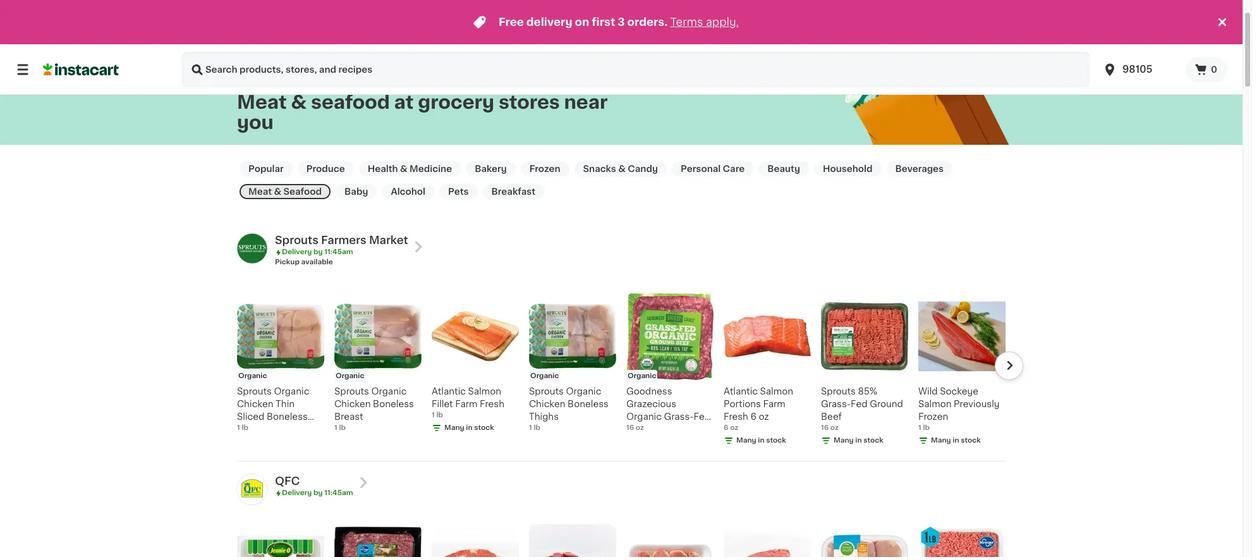 Task type: locate. For each thing, give the bounding box(es) containing it.
sprouts farmers market
[[275, 235, 408, 245]]

0 horizontal spatial beef
[[627, 438, 648, 446]]

stock down atlantic salmon portions farm fresh 6 oz 6 oz
[[767, 437, 787, 444]]

1 vertical spatial fresh
[[724, 412, 749, 421]]

sprouts inside sprouts organic chicken thin sliced boneless breast
[[237, 387, 272, 396]]

ground inside the sprouts 85% grass-fed ground beef 16 oz
[[870, 400, 904, 409]]

frozen down wild
[[919, 412, 949, 421]]

& right health
[[400, 164, 408, 173]]

many in stock down atlantic salmon fillet farm fresh 1 lb
[[445, 424, 494, 431]]

sprouts inside sprouts organic chicken boneless thighs 1 lb
[[529, 387, 564, 396]]

&
[[291, 93, 307, 111], [400, 164, 408, 173], [619, 164, 626, 173], [274, 187, 281, 196]]

goodness grazecious organic grass-fed 85% lean ground beef
[[627, 387, 711, 446]]

atlantic for fillet
[[432, 387, 466, 396]]

alcohol
[[391, 187, 426, 196]]

sprouts farmers market image
[[237, 233, 267, 264]]

atlantic salmon portions farm fresh 6 oz 6 oz
[[724, 387, 794, 431]]

& inside meat & seafood at grocery stores near you
[[291, 93, 307, 111]]

delivery
[[527, 17, 573, 27]]

85% left lean
[[627, 425, 646, 434]]

lb
[[437, 412, 443, 419], [242, 424, 249, 431], [339, 424, 346, 431], [534, 424, 541, 431], [924, 424, 930, 431]]

stock
[[474, 424, 494, 431], [767, 437, 787, 444], [864, 437, 884, 444], [961, 437, 981, 444]]

sprouts for sprouts 85% grass-fed ground beef 16 oz
[[821, 387, 856, 396]]

organic inside goodness grazecious organic grass-fed 85% lean ground beef
[[627, 412, 662, 421]]

farm for fillet
[[455, 400, 478, 409]]

lb inside atlantic salmon fillet farm fresh 1 lb
[[437, 412, 443, 419]]

boneless inside sprouts organic chicken boneless breast 1 lb
[[373, 400, 414, 409]]

0 vertical spatial meat
[[237, 93, 287, 111]]

on
[[575, 17, 590, 27]]

bakery link
[[466, 161, 516, 176]]

chicken for sliced
[[237, 400, 274, 409]]

0 horizontal spatial 6
[[724, 424, 729, 431]]

None search field
[[182, 52, 1090, 87]]

stock down the wild sockeye salmon previously frozen 1 lb
[[961, 437, 981, 444]]

beef inside goodness grazecious organic grass-fed 85% lean ground beef
[[627, 438, 648, 446]]

& left candy
[[619, 164, 626, 173]]

1 vertical spatial grass-
[[664, 412, 694, 421]]

1 inside the wild sockeye salmon previously frozen 1 lb
[[919, 424, 922, 431]]

1 vertical spatial beef
[[627, 438, 648, 446]]

alcohol link
[[382, 184, 434, 199]]

atlantic inside atlantic salmon portions farm fresh 6 oz 6 oz
[[724, 387, 758, 396]]

0 vertical spatial 85%
[[858, 387, 878, 396]]

farm inside atlantic salmon fillet farm fresh 1 lb
[[455, 400, 478, 409]]

in
[[466, 424, 473, 431], [758, 437, 765, 444], [856, 437, 862, 444], [953, 437, 960, 444]]

85%
[[858, 387, 878, 396], [627, 425, 646, 434]]

0 vertical spatial frozen
[[530, 164, 561, 173]]

many for atlantic salmon portions farm fresh 6 oz
[[737, 437, 757, 444]]

0 vertical spatial beef
[[821, 412, 842, 421]]

0 vertical spatial fresh
[[480, 400, 505, 409]]

in for grass-
[[856, 437, 862, 444]]

in down atlantic salmon portions farm fresh 6 oz 6 oz
[[758, 437, 765, 444]]

pets link
[[440, 184, 478, 199]]

1 vertical spatial by
[[314, 489, 323, 496]]

16 oz
[[627, 424, 644, 431]]

1 horizontal spatial boneless
[[373, 400, 414, 409]]

personal care link
[[672, 161, 754, 176]]

lb inside sprouts organic chicken boneless breast 1 lb
[[339, 424, 346, 431]]

0 horizontal spatial boneless
[[267, 412, 308, 421]]

2 farm from the left
[[764, 400, 786, 409]]

beauty
[[768, 164, 801, 173]]

farm for portions
[[764, 400, 786, 409]]

produce link
[[298, 161, 354, 176]]

many in stock down atlantic salmon portions farm fresh 6 oz 6 oz
[[737, 437, 787, 444]]

0 horizontal spatial atlantic
[[432, 387, 466, 396]]

1 horizontal spatial fed
[[851, 400, 868, 409]]

& inside the snacks & candy link
[[619, 164, 626, 173]]

fed
[[851, 400, 868, 409], [694, 412, 711, 421]]

many in stock for fillet
[[445, 424, 494, 431]]

sprouts organic chicken boneless thighs 1 lb
[[529, 387, 609, 431]]

sprouts inside the sprouts 85% grass-fed ground beef 16 oz
[[821, 387, 856, 396]]

1 vertical spatial fed
[[694, 412, 711, 421]]

3 chicken from the left
[[529, 400, 566, 409]]

0 horizontal spatial chicken
[[237, 400, 274, 409]]

wild sockeye salmon previously frozen 1 lb
[[919, 387, 1000, 431]]

0
[[1212, 65, 1218, 74]]

many
[[445, 424, 465, 431], [737, 437, 757, 444], [834, 437, 854, 444], [931, 437, 952, 444]]

farm inside atlantic salmon portions farm fresh 6 oz 6 oz
[[764, 400, 786, 409]]

seafood
[[284, 187, 322, 196]]

1 horizontal spatial frozen
[[919, 412, 949, 421]]

1 horizontal spatial 6
[[751, 412, 757, 421]]

sprouts
[[275, 235, 319, 245], [237, 387, 272, 396], [335, 387, 369, 396], [529, 387, 564, 396], [821, 387, 856, 396]]

0 vertical spatial ground
[[870, 400, 904, 409]]

0 horizontal spatial ground
[[672, 425, 706, 434]]

delivery by 11:45am down qfc
[[282, 489, 353, 496]]

ground
[[870, 400, 904, 409], [672, 425, 706, 434]]

& for medicine
[[400, 164, 408, 173]]

oz
[[759, 412, 769, 421], [636, 424, 644, 431], [730, 424, 739, 431], [831, 424, 839, 431]]

organic
[[238, 372, 267, 379], [336, 372, 365, 379], [531, 372, 559, 379], [628, 372, 657, 379], [274, 387, 309, 396], [372, 387, 407, 396], [566, 387, 602, 396], [627, 412, 662, 421]]

& left "seafood"
[[274, 187, 281, 196]]

98105 button
[[1095, 52, 1186, 87]]

free
[[499, 17, 524, 27]]

meat & seafood link
[[240, 184, 331, 199]]

apply.
[[706, 17, 739, 27]]

& left seafood
[[291, 93, 307, 111]]

fed inside the sprouts 85% grass-fed ground beef 16 oz
[[851, 400, 868, 409]]

16
[[627, 424, 634, 431], [821, 424, 829, 431]]

delivery up the "pickup available"
[[282, 249, 312, 255]]

salmon
[[468, 387, 501, 396], [760, 387, 794, 396], [919, 400, 952, 409]]

0 horizontal spatial fed
[[694, 412, 711, 421]]

salmon for atlantic salmon portions farm fresh 6 oz
[[760, 387, 794, 396]]

many down the sprouts 85% grass-fed ground beef 16 oz
[[834, 437, 854, 444]]

1 horizontal spatial 16
[[821, 424, 829, 431]]

2 horizontal spatial boneless
[[568, 400, 609, 409]]

chicken inside sprouts organic chicken boneless breast 1 lb
[[335, 400, 371, 409]]

chicken for thighs
[[529, 400, 566, 409]]

farm
[[455, 400, 478, 409], [764, 400, 786, 409]]

1 horizontal spatial fresh
[[724, 412, 749, 421]]

meat up you
[[237, 93, 287, 111]]

organic inside sprouts organic chicken boneless thighs 1 lb
[[566, 387, 602, 396]]

ground inside goodness grazecious organic grass-fed 85% lean ground beef
[[672, 425, 706, 434]]

6
[[751, 412, 757, 421], [724, 424, 729, 431]]

many for sprouts 85% grass-fed ground beef
[[834, 437, 854, 444]]

fillet
[[432, 400, 453, 409]]

1 inside atlantic salmon fillet farm fresh 1 lb
[[432, 412, 435, 419]]

0 vertical spatial 6
[[751, 412, 757, 421]]

1 vertical spatial breast
[[237, 425, 266, 434]]

11:45am
[[325, 249, 353, 255], [325, 489, 353, 496]]

many in stock down the wild sockeye salmon previously frozen 1 lb
[[931, 437, 981, 444]]

0 horizontal spatial salmon
[[468, 387, 501, 396]]

frozen
[[530, 164, 561, 173], [919, 412, 949, 421]]

meat down popular
[[249, 187, 272, 196]]

fresh right fillet
[[480, 400, 505, 409]]

delivery by 11:45am
[[282, 249, 353, 255], [282, 489, 353, 496]]

1 for fresh
[[432, 412, 435, 419]]

first
[[592, 17, 616, 27]]

1 inside sprouts organic chicken boneless breast 1 lb
[[335, 424, 338, 431]]

sprouts inside sprouts organic chicken boneless breast 1 lb
[[335, 387, 369, 396]]

farm right portions on the right of page
[[764, 400, 786, 409]]

atlantic for portions
[[724, 387, 758, 396]]

1 vertical spatial meat
[[249, 187, 272, 196]]

2 horizontal spatial chicken
[[529, 400, 566, 409]]

salmon inside atlantic salmon fillet farm fresh 1 lb
[[468, 387, 501, 396]]

chicken for breast
[[335, 400, 371, 409]]

1 horizontal spatial chicken
[[335, 400, 371, 409]]

meat inside meat & seafood at grocery stores near you
[[237, 93, 287, 111]]

0 horizontal spatial 16
[[627, 424, 634, 431]]

1 farm from the left
[[455, 400, 478, 409]]

0 vertical spatial delivery by 11:45am
[[282, 249, 353, 255]]

boneless
[[373, 400, 414, 409], [568, 400, 609, 409], [267, 412, 308, 421]]

1 for breast
[[335, 424, 338, 431]]

popular link
[[240, 161, 293, 176]]

0 horizontal spatial 85%
[[627, 425, 646, 434]]

2 by from the top
[[314, 489, 323, 496]]

farm right fillet
[[455, 400, 478, 409]]

lb inside sprouts organic chicken boneless thighs 1 lb
[[534, 424, 541, 431]]

2 horizontal spatial salmon
[[919, 400, 952, 409]]

item carousel region
[[219, 288, 1024, 456]]

1 vertical spatial frozen
[[919, 412, 949, 421]]

1 vertical spatial 11:45am
[[325, 489, 353, 496]]

0 vertical spatial 11:45am
[[325, 249, 353, 255]]

1 horizontal spatial salmon
[[760, 387, 794, 396]]

boneless inside sprouts organic chicken boneless thighs 1 lb
[[568, 400, 609, 409]]

meat
[[237, 93, 287, 111], [249, 187, 272, 196]]

1
[[432, 412, 435, 419], [237, 424, 240, 431], [335, 424, 338, 431], [529, 424, 532, 431], [919, 424, 922, 431]]

stock down the sprouts 85% grass-fed ground beef 16 oz
[[864, 437, 884, 444]]

atlantic up portions on the right of page
[[724, 387, 758, 396]]

& for candy
[[619, 164, 626, 173]]

stores
[[499, 93, 560, 111]]

0 vertical spatial by
[[314, 249, 323, 255]]

lb inside the wild sockeye salmon previously frozen 1 lb
[[924, 424, 930, 431]]

health & medicine
[[368, 164, 452, 173]]

fresh down portions on the right of page
[[724, 412, 749, 421]]

many in stock
[[445, 424, 494, 431], [737, 437, 787, 444], [834, 437, 884, 444], [931, 437, 981, 444]]

1 horizontal spatial ground
[[870, 400, 904, 409]]

fresh inside atlantic salmon portions farm fresh 6 oz 6 oz
[[724, 412, 749, 421]]

in down the wild sockeye salmon previously frozen 1 lb
[[953, 437, 960, 444]]

free delivery on first 3 orders. terms apply.
[[499, 17, 739, 27]]

0 horizontal spatial fresh
[[480, 400, 505, 409]]

many in stock down the sprouts 85% grass-fed ground beef 16 oz
[[834, 437, 884, 444]]

qfc image
[[237, 474, 267, 505]]

sprouts organic chicken thin sliced boneless breast
[[237, 387, 309, 434]]

& inside meat & seafood link
[[274, 187, 281, 196]]

1 vertical spatial delivery
[[282, 489, 312, 496]]

market
[[369, 235, 408, 245]]

0 button
[[1186, 57, 1228, 82]]

atlantic up fillet
[[432, 387, 466, 396]]

chicken inside sprouts organic chicken boneless thighs 1 lb
[[529, 400, 566, 409]]

seafood
[[311, 93, 390, 111]]

lb for thighs
[[534, 424, 541, 431]]

atlantic
[[432, 387, 466, 396], [724, 387, 758, 396]]

beauty link
[[759, 161, 809, 176]]

lb for fresh
[[437, 412, 443, 419]]

2 atlantic from the left
[[724, 387, 758, 396]]

breast
[[335, 412, 363, 421], [237, 425, 266, 434]]

85% left wild
[[858, 387, 878, 396]]

wild
[[919, 387, 938, 396]]

1 vertical spatial delivery by 11:45am
[[282, 489, 353, 496]]

0 vertical spatial delivery
[[282, 249, 312, 255]]

many down fillet
[[445, 424, 465, 431]]

delivery by 11:45am up available
[[282, 249, 353, 255]]

in down atlantic salmon fillet farm fresh 1 lb
[[466, 424, 473, 431]]

lean
[[648, 425, 670, 434]]

1 vertical spatial ground
[[672, 425, 706, 434]]

1 atlantic from the left
[[432, 387, 466, 396]]

1 horizontal spatial farm
[[764, 400, 786, 409]]

1 horizontal spatial beef
[[821, 412, 842, 421]]

1 vertical spatial 85%
[[627, 425, 646, 434]]

many down the wild sockeye salmon previously frozen 1 lb
[[931, 437, 952, 444]]

salmon inside atlantic salmon portions farm fresh 6 oz 6 oz
[[760, 387, 794, 396]]

1 delivery from the top
[[282, 249, 312, 255]]

0 vertical spatial breast
[[335, 412, 363, 421]]

care
[[723, 164, 745, 173]]

chicken inside sprouts organic chicken thin sliced boneless breast
[[237, 400, 274, 409]]

delivery
[[282, 249, 312, 255], [282, 489, 312, 496]]

0 horizontal spatial breast
[[237, 425, 266, 434]]

0 horizontal spatial frozen
[[530, 164, 561, 173]]

1 inside sprouts organic chicken boneless thighs 1 lb
[[529, 424, 532, 431]]

by
[[314, 249, 323, 255], [314, 489, 323, 496]]

1 delivery by 11:45am from the top
[[282, 249, 353, 255]]

1 for thighs
[[529, 424, 532, 431]]

fresh inside atlantic salmon fillet farm fresh 1 lb
[[480, 400, 505, 409]]

produce
[[307, 164, 345, 173]]

frozen up breakfast at the top left of page
[[530, 164, 561, 173]]

stock down atlantic salmon fillet farm fresh 1 lb
[[474, 424, 494, 431]]

1 horizontal spatial breast
[[335, 412, 363, 421]]

stock for wild sockeye salmon previously frozen
[[961, 437, 981, 444]]

1 horizontal spatial grass-
[[821, 400, 851, 409]]

0 horizontal spatial farm
[[455, 400, 478, 409]]

sprouts 85% grass-fed ground beef 16 oz
[[821, 387, 904, 431]]

3
[[618, 17, 625, 27]]

fresh
[[480, 400, 505, 409], [724, 412, 749, 421]]

2 16 from the left
[[821, 424, 829, 431]]

1 chicken from the left
[[237, 400, 274, 409]]

beef
[[821, 412, 842, 421], [627, 438, 648, 446]]

meat & seafood at grocery stores near you main content
[[0, 8, 1243, 557]]

atlantic inside atlantic salmon fillet farm fresh 1 lb
[[432, 387, 466, 396]]

many down atlantic salmon portions farm fresh 6 oz 6 oz
[[737, 437, 757, 444]]

0 horizontal spatial grass-
[[664, 412, 694, 421]]

chicken
[[237, 400, 274, 409], [335, 400, 371, 409], [529, 400, 566, 409]]

1 horizontal spatial atlantic
[[724, 387, 758, 396]]

in down the sprouts 85% grass-fed ground beef 16 oz
[[856, 437, 862, 444]]

1 horizontal spatial 85%
[[858, 387, 878, 396]]

sprouts for sprouts organic chicken thin sliced boneless breast
[[237, 387, 272, 396]]

0 vertical spatial grass-
[[821, 400, 851, 409]]

breakfast
[[492, 187, 536, 196]]

0 vertical spatial fed
[[851, 400, 868, 409]]

& inside "health & medicine" link
[[400, 164, 408, 173]]

delivery down qfc
[[282, 489, 312, 496]]

2 chicken from the left
[[335, 400, 371, 409]]



Task type: vqa. For each thing, say whether or not it's contained in the screenshot.


Task type: describe. For each thing, give the bounding box(es) containing it.
meat for meat & seafood
[[249, 187, 272, 196]]

85% inside goodness grazecious organic grass-fed 85% lean ground beef
[[627, 425, 646, 434]]

1 11:45am from the top
[[325, 249, 353, 255]]

previously
[[954, 400, 1000, 409]]

sockeye
[[940, 387, 979, 396]]

frozen inside the wild sockeye salmon previously frozen 1 lb
[[919, 412, 949, 421]]

health & medicine link
[[359, 161, 461, 176]]

sprouts for sprouts organic chicken boneless breast 1 lb
[[335, 387, 369, 396]]

1 for frozen
[[919, 424, 922, 431]]

boneless for sprouts organic chicken boneless thighs
[[568, 400, 609, 409]]

stock for atlantic salmon fillet farm fresh
[[474, 424, 494, 431]]

qfc
[[275, 476, 300, 486]]

frozen link
[[521, 161, 569, 176]]

1 16 from the left
[[627, 424, 634, 431]]

stock for atlantic salmon portions farm fresh 6 oz
[[767, 437, 787, 444]]

goodness
[[627, 387, 673, 396]]

portions
[[724, 400, 761, 409]]

85% inside the sprouts 85% grass-fed ground beef 16 oz
[[858, 387, 878, 396]]

snacks & candy
[[583, 164, 658, 173]]

pickup
[[275, 259, 300, 266]]

baby link
[[336, 184, 377, 199]]

household
[[823, 164, 873, 173]]

in for salmon
[[953, 437, 960, 444]]

medicine
[[410, 164, 452, 173]]

meat & seafood
[[249, 187, 322, 196]]

oz inside the sprouts 85% grass-fed ground beef 16 oz
[[831, 424, 839, 431]]

Search field
[[182, 52, 1090, 87]]

lb for frozen
[[924, 424, 930, 431]]

& for seafood
[[291, 93, 307, 111]]

& for seafood
[[274, 187, 281, 196]]

many in stock for grass-
[[834, 437, 884, 444]]

sprouts organic chicken boneless breast 1 lb
[[335, 387, 414, 431]]

sprouts for sprouts organic chicken boneless thighs 1 lb
[[529, 387, 564, 396]]

pickup available
[[275, 259, 333, 266]]

many in stock for salmon
[[931, 437, 981, 444]]

breast inside sprouts organic chicken thin sliced boneless breast
[[237, 425, 266, 434]]

in for portions
[[758, 437, 765, 444]]

farmers
[[321, 235, 367, 245]]

organic inside sprouts organic chicken boneless breast 1 lb
[[372, 387, 407, 396]]

beverages
[[896, 164, 944, 173]]

at
[[394, 93, 414, 111]]

pets
[[448, 187, 469, 196]]

many for wild sockeye salmon previously frozen
[[931, 437, 952, 444]]

thighs
[[529, 412, 559, 421]]

snacks
[[583, 164, 616, 173]]

salmon for atlantic salmon fillet farm fresh
[[468, 387, 501, 396]]

many in stock for portions
[[737, 437, 787, 444]]

beverages link
[[887, 161, 953, 176]]

fresh for atlantic salmon portions farm fresh 6 oz
[[724, 412, 749, 421]]

personal
[[681, 164, 721, 173]]

organic inside sprouts organic chicken thin sliced boneless breast
[[274, 387, 309, 396]]

near
[[564, 93, 608, 111]]

in for fillet
[[466, 424, 473, 431]]

sliced
[[237, 412, 265, 421]]

snacks & candy link
[[575, 161, 667, 176]]

98105 button
[[1103, 52, 1179, 87]]

grass- inside goodness grazecious organic grass-fed 85% lean ground beef
[[664, 412, 694, 421]]

personal care
[[681, 164, 745, 173]]

stock for sprouts 85% grass-fed ground beef
[[864, 437, 884, 444]]

grass- inside the sprouts 85% grass-fed ground beef 16 oz
[[821, 400, 851, 409]]

instacart logo image
[[43, 62, 119, 77]]

household link
[[814, 161, 882, 176]]

available
[[301, 259, 333, 266]]

1 lb
[[237, 424, 249, 431]]

baby
[[345, 187, 368, 196]]

bakery
[[475, 164, 507, 173]]

fresh for atlantic salmon fillet farm fresh
[[480, 400, 505, 409]]

fed inside goodness grazecious organic grass-fed 85% lean ground beef
[[694, 412, 711, 421]]

98105
[[1123, 65, 1153, 74]]

2 delivery from the top
[[282, 489, 312, 496]]

atlantic salmon fillet farm fresh 1 lb
[[432, 387, 505, 419]]

meat for meat & seafood at grocery stores near you
[[237, 93, 287, 111]]

lb for breast
[[339, 424, 346, 431]]

health
[[368, 164, 398, 173]]

2 delivery by 11:45am from the top
[[282, 489, 353, 496]]

meat & seafood at grocery stores near you
[[237, 93, 608, 131]]

terms apply. link
[[671, 17, 739, 27]]

beef inside the sprouts 85% grass-fed ground beef 16 oz
[[821, 412, 842, 421]]

grazecious
[[627, 400, 677, 409]]

breast inside sprouts organic chicken boneless breast 1 lb
[[335, 412, 363, 421]]

terms
[[671, 17, 704, 27]]

boneless for sprouts organic chicken boneless breast
[[373, 400, 414, 409]]

thin
[[276, 400, 295, 409]]

boneless inside sprouts organic chicken thin sliced boneless breast
[[267, 412, 308, 421]]

popular
[[249, 164, 284, 173]]

1 vertical spatial 6
[[724, 424, 729, 431]]

salmon inside the wild sockeye salmon previously frozen 1 lb
[[919, 400, 952, 409]]

grocery
[[418, 93, 495, 111]]

limited time offer region
[[0, 0, 1215, 44]]

many for atlantic salmon fillet farm fresh
[[445, 424, 465, 431]]

16 inside the sprouts 85% grass-fed ground beef 16 oz
[[821, 424, 829, 431]]

2 11:45am from the top
[[325, 489, 353, 496]]

sprouts for sprouts farmers market
[[275, 235, 319, 245]]

orders.
[[628, 17, 668, 27]]

you
[[237, 113, 274, 131]]

breakfast link
[[483, 184, 545, 199]]

1 by from the top
[[314, 249, 323, 255]]

candy
[[628, 164, 658, 173]]



